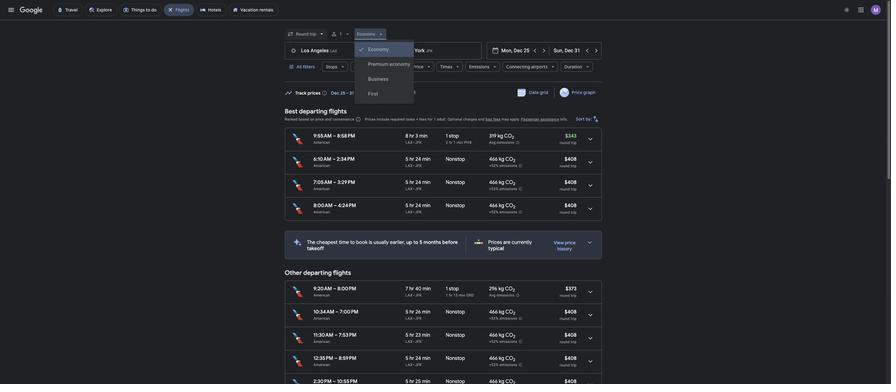 Task type: locate. For each thing, give the bounding box(es) containing it.
408 us dollars text field left flight details. leaves los angeles international airport at 12:35 pm on monday, december 25 and arrives at john f. kennedy international airport at 8:59 pm on monday, december 25. image
[[565, 356, 577, 362]]

connecting airports button
[[503, 60, 559, 74]]

emissions for 4:24 pm
[[500, 210, 518, 215]]

price left "graph"
[[573, 90, 583, 95]]

6 round from the top
[[560, 317, 570, 322]]

0 vertical spatial 408 us dollars text field
[[565, 310, 577, 316]]

avg emissions
[[490, 141, 515, 145], [490, 294, 515, 298]]

0 vertical spatial price
[[316, 117, 324, 122]]

Departure time: 9:20 AM. text field
[[314, 286, 332, 293]]

lax for 3:29 pm
[[406, 187, 413, 192]]

9:55 am – 8:58 pm american
[[314, 133, 355, 145]]

american down 11:30 am
[[314, 340, 330, 345]]

4 5 hr 24 min lax – jfk from the top
[[406, 356, 431, 368]]

fees
[[420, 117, 427, 122], [494, 117, 501, 122]]

1 vertical spatial price
[[573, 90, 583, 95]]

grid
[[540, 90, 549, 95]]

Departure time: 8:00 AM. text field
[[314, 203, 333, 209]]

price up history
[[566, 241, 576, 246]]

round left flight details. leaves los angeles international airport at 10:34 am on monday, december 25 and arrives at john f. kennedy international airport at 7:00 pm on monday, december 25. icon at the right bottom of the page
[[560, 317, 570, 322]]

0 vertical spatial avg emissions
[[490, 141, 515, 145]]

phx
[[465, 141, 472, 145]]

trip left 'flight details. leaves los angeles international airport at 8:00 am on monday, december 25 and arrives at john f. kennedy international airport at 4:24 pm on monday, december 25.' image
[[571, 211, 577, 215]]

american for 9:55 am
[[314, 141, 330, 145]]

duration
[[565, 64, 583, 70]]

4 466 from the top
[[490, 310, 498, 316]]

before takeoff
[[307, 240, 458, 252]]

2 +52% from the top
[[490, 187, 499, 192]]

and left the bag
[[479, 117, 485, 122]]

4 $408 from the top
[[565, 310, 577, 316]]

jfk for 7:00 pm
[[415, 317, 422, 321]]

price inside button
[[573, 90, 583, 95]]

1 stop flight. element for 7 hr 40 min
[[446, 286, 459, 293]]

$408 round trip left flight details. leaves los angeles international airport at 6:10 am on monday, december 25 and arrives at john f. kennedy international airport at 2:34 pm on monday, december 25. icon
[[560, 157, 577, 169]]

– inside 11:30 am – 7:53 pm american
[[335, 333, 338, 339]]

price inside popup button
[[413, 64, 424, 70]]

lax for 2:34 pm
[[406, 164, 413, 168]]

2 american from the top
[[314, 164, 330, 168]]

6 466 from the top
[[490, 356, 498, 362]]

None field
[[285, 29, 328, 40], [355, 29, 387, 40], [285, 29, 328, 40], [355, 29, 387, 40]]

5 round from the top
[[560, 294, 570, 298]]

kg for 3:29 pm
[[499, 180, 505, 186]]

jfk for 4:24 pm
[[415, 210, 422, 215]]

change appearance image
[[840, 2, 855, 17]]

$408 round trip left flight details. leaves los angeles international airport at 7:05 am on monday, december 25 and arrives at john f. kennedy international airport at 3:29 pm on monday, december 25. image
[[560, 180, 577, 192]]

stops
[[326, 64, 338, 70]]

optional
[[448, 117, 463, 122]]

1 vertical spatial 408 us dollars text field
[[565, 203, 577, 209]]

1 round from the top
[[560, 141, 570, 145]]

408 us dollars text field for 4:24 pm
[[565, 203, 577, 209]]

408 US dollars text field
[[565, 310, 577, 316], [565, 333, 577, 339]]

2 $408 round trip from the top
[[560, 180, 577, 192]]

flight details. leaves los angeles international airport at 6:10 am on monday, december 25 and arrives at john f. kennedy international airport at 2:34 pm on monday, december 25. image
[[583, 155, 598, 170]]

2 408 us dollars text field from the top
[[565, 356, 577, 362]]

1 vertical spatial stop
[[449, 286, 459, 293]]

total duration 8 hr 3 min. element
[[406, 133, 446, 140]]

0 vertical spatial departing
[[299, 108, 328, 116]]

1 avg emissions from the top
[[490, 141, 515, 145]]

+
[[416, 117, 419, 122]]

typical
[[489, 246, 504, 252]]

nonstop
[[446, 157, 466, 163], [446, 180, 466, 186], [446, 203, 466, 209], [446, 310, 466, 316], [446, 333, 466, 339], [446, 356, 466, 362]]

4 $408 round trip from the top
[[560, 310, 577, 322]]

None text field
[[385, 42, 482, 60]]

stop inside 1 stop 1 hr 15 min ord
[[449, 286, 459, 293]]

nonstop for 7:53 pm
[[446, 333, 466, 339]]

american inside 6:10 am – 2:34 pm american
[[314, 164, 330, 168]]

nonstop for 3:29 pm
[[446, 180, 466, 186]]

trip for 3:29 pm
[[571, 188, 577, 192]]

$373 round trip
[[560, 286, 577, 298]]

Arrival time: 7:00 PM. text field
[[340, 310, 359, 316]]

7 jfk from the top
[[415, 340, 422, 345]]

min for 7:53 pm
[[422, 333, 431, 339]]

lax
[[406, 141, 413, 145], [406, 164, 413, 168], [406, 187, 413, 192], [406, 210, 413, 215], [406, 294, 413, 298], [406, 317, 413, 321], [406, 340, 413, 345], [406, 364, 413, 368]]

1 stop 2 hr 1 min phx
[[446, 133, 472, 145]]

3 trip from the top
[[571, 188, 577, 192]]

5 hr 24 min lax – jfk for 4:24 pm
[[406, 203, 431, 215]]

american down 9:55 am
[[314, 141, 330, 145]]

trip left flight details. leaves los angeles international airport at 11:30 am on monday, december 25 and arrives at john f. kennedy international airport at 7:53 pm on monday, december 25. image
[[571, 341, 577, 345]]

avg down 296
[[490, 294, 496, 298]]

round for 7:53 pm
[[560, 341, 570, 345]]

8 lax from the top
[[406, 364, 413, 368]]

to right the "up"
[[414, 240, 419, 246]]

leaves los angeles international airport at 6:10 am on monday, december 25 and arrives at john f. kennedy international airport at 2:34 pm on monday, december 25. element
[[314, 157, 355, 163]]

$408 round trip left 'flight details. leaves los angeles international airport at 8:00 am on monday, december 25 and arrives at john f. kennedy international airport at 4:24 pm on monday, december 25.' image
[[560, 203, 577, 215]]

4 lax from the top
[[406, 210, 413, 215]]

+52% emissions for 3:29 pm
[[490, 187, 518, 192]]

6 +52% from the top
[[490, 364, 499, 368]]

8 hr 3 min lax – jfk
[[406, 133, 428, 145]]

1 466 kg co 2 from the top
[[490, 157, 516, 164]]

round left flight details. leaves los angeles international airport at 6:10 am on monday, december 25 and arrives at john f. kennedy international airport at 2:34 pm on monday, december 25. icon
[[560, 164, 570, 169]]

1 5 hr 24 min lax – jfk from the top
[[406, 157, 431, 168]]

0 vertical spatial 408 us dollars text field
[[565, 157, 577, 163]]

stop up 15
[[449, 286, 459, 293]]

1 stop flight. element
[[446, 133, 459, 140], [446, 286, 459, 293]]

1 vertical spatial avg
[[490, 294, 496, 298]]

1 stop flight. element down optional
[[446, 133, 459, 140]]

6:10 am – 2:34 pm american
[[314, 157, 355, 168]]

option down the 'bags'
[[355, 72, 414, 87]]

1 horizontal spatial price
[[566, 241, 576, 246]]

flight details. leaves los angeles international airport at 2:30 pm on monday, december 25 and arrives at john f. kennedy international airport at 10:55 pm on monday, december 25. image
[[583, 378, 598, 385]]

trip inside $373 round trip
[[571, 294, 577, 298]]

stop inside "1 stop 2 hr 1 min phx"
[[449, 133, 459, 139]]

1 vertical spatial 408 us dollars text field
[[565, 356, 577, 362]]

8:59 pm
[[339, 356, 357, 362]]

3 466 from the top
[[490, 203, 498, 209]]

2 lax from the top
[[406, 164, 413, 168]]

trip down $343
[[571, 141, 577, 145]]

$408 round trip left flight details. leaves los angeles international airport at 10:34 am on monday, december 25 and arrives at john f. kennedy international airport at 7:00 pm on monday, december 25. icon at the right bottom of the page
[[560, 310, 577, 322]]

466 for 7:53 pm
[[490, 333, 498, 339]]

+52% emissions for 2:34 pm
[[490, 164, 518, 168]]

view
[[554, 241, 564, 246]]

min inside "7 hr 40 min lax – jfk"
[[423, 286, 431, 293]]

1 lax from the top
[[406, 141, 413, 145]]

emissions for 7:53 pm
[[500, 340, 518, 345]]

408 us dollars text field left flight details. leaves los angeles international airport at 7:05 am on monday, december 25 and arrives at john f. kennedy international airport at 3:29 pm on monday, december 25. image
[[565, 180, 577, 186]]

Departure time: 10:34 AM. text field
[[314, 310, 335, 316]]

american inside 10:34 am – 7:00 pm american
[[314, 317, 330, 321]]

leaves los angeles international airport at 9:55 am on monday, december 25 and arrives at john f. kennedy international airport at 8:58 pm on monday, december 25. element
[[314, 133, 355, 139]]

lax inside 5 hr 26 min lax – jfk
[[406, 317, 413, 321]]

7 trip from the top
[[571, 341, 577, 345]]

343 US dollars text field
[[566, 133, 577, 139]]

1 vertical spatial 408 us dollars text field
[[565, 333, 577, 339]]

$408 left flight details. leaves los angeles international airport at 7:05 am on monday, december 25 and arrives at john f. kennedy international airport at 3:29 pm on monday, december 25. image
[[565, 180, 577, 186]]

296
[[490, 286, 498, 293]]

3 24 from the top
[[416, 203, 421, 209]]

0 vertical spatial flights
[[329, 108, 347, 116]]

$408 round trip for 2:34 pm
[[560, 157, 577, 169]]

jfk inside 8 hr 3 min lax – jfk
[[415, 141, 422, 145]]

2 $408 from the top
[[565, 180, 577, 186]]

+52% for 7:53 pm
[[490, 340, 499, 345]]

american for 6:10 am
[[314, 164, 330, 168]]

0 horizontal spatial fees
[[420, 117, 427, 122]]

kg inside the 296 kg co 2
[[499, 286, 504, 293]]

lax for 7:00 pm
[[406, 317, 413, 321]]

2 for 2:34 pm
[[514, 158, 516, 164]]

american inside 12:35 pm – 8:59 pm american
[[314, 364, 330, 368]]

lax for 8:58 pm
[[406, 141, 413, 145]]

nonstop flight. element for 7:53 pm
[[446, 333, 466, 340]]

1 +52% emissions from the top
[[490, 164, 518, 168]]

main content containing best departing flights
[[285, 85, 602, 385]]

connecting
[[507, 64, 531, 70]]

4 trip from the top
[[571, 211, 577, 215]]

4 +52% emissions from the top
[[490, 317, 518, 321]]

8 round from the top
[[560, 364, 570, 368]]

– inside 6:10 am – 2:34 pm american
[[333, 157, 336, 163]]

2 for 8:59 pm
[[514, 358, 516, 363]]

4 round from the top
[[560, 211, 570, 215]]

round down $373
[[560, 294, 570, 298]]

1 stop flight. element up 15
[[446, 286, 459, 293]]

2 466 from the top
[[490, 180, 498, 186]]

kg for 2:34 pm
[[499, 157, 505, 163]]

408 us dollars text field for 2:34 pm
[[565, 157, 577, 163]]

american inside 7:05 am – 3:29 pm american
[[314, 187, 330, 192]]

2 trip from the top
[[571, 164, 577, 169]]

1 avg from the top
[[490, 141, 496, 145]]

flights up arrival time: 8:00 pm. text field
[[333, 270, 351, 277]]

trip inside "$343 round trip"
[[571, 141, 577, 145]]

6 american from the top
[[314, 317, 330, 321]]

filters
[[303, 64, 315, 70]]

$408 round trip for 7:00 pm
[[560, 310, 577, 322]]

flights for best departing flights
[[329, 108, 347, 116]]

charges
[[464, 117, 478, 122]]

price right on
[[316, 117, 324, 122]]

408 us dollars text field left flight details. leaves los angeles international airport at 6:10 am on monday, december 25 and arrives at john f. kennedy international airport at 2:34 pm on monday, december 25. icon
[[565, 157, 577, 163]]

0 vertical spatial stop
[[449, 133, 459, 139]]

flight details. leaves los angeles international airport at 12:35 pm on monday, december 25 and arrives at john f. kennedy international airport at 8:59 pm on monday, december 25. image
[[583, 355, 598, 370]]

373 US dollars text field
[[566, 286, 577, 293]]

23
[[416, 333, 421, 339]]

trip for 8:59 pm
[[571, 364, 577, 368]]

trip for 8:00 pm
[[571, 294, 577, 298]]

2 total duration 5 hr 24 min. element from the top
[[406, 180, 446, 187]]

8:00 pm
[[338, 286, 357, 293]]

departing up 9:20 am
[[304, 270, 332, 277]]

3 466 kg co 2 from the top
[[490, 203, 516, 210]]

$408 round trip for 7:53 pm
[[560, 333, 577, 345]]

option up the 'bags'
[[355, 42, 414, 57]]

0 vertical spatial prices
[[365, 117, 376, 122]]

26
[[416, 310, 421, 316]]

3 $408 from the top
[[565, 203, 577, 209]]

is
[[369, 240, 373, 246]]

5 for 3:29 pm
[[406, 180, 409, 186]]

Departure time: 12:35 PM. text field
[[314, 356, 334, 362]]

1 $408 from the top
[[565, 157, 577, 163]]

round inside $373 round trip
[[560, 294, 570, 298]]

2 408 us dollars text field from the top
[[565, 203, 577, 209]]

2 avg emissions from the top
[[490, 294, 515, 298]]

5 $408 round trip from the top
[[560, 333, 577, 345]]

0 vertical spatial avg
[[490, 141, 496, 145]]

dec 25 – 31
[[331, 90, 354, 96]]

Arrival time: 4:24 PM. text field
[[338, 203, 357, 209]]

jfk inside 5 hr 26 min lax – jfk
[[415, 317, 422, 321]]

lax inside 5 hr 23 min lax – jfk
[[406, 340, 413, 345]]

trip for 7:53 pm
[[571, 341, 577, 345]]

round down $343
[[560, 141, 570, 145]]

1 vertical spatial departing
[[304, 270, 332, 277]]

$408 left flight details. leaves los angeles international airport at 10:34 am on monday, december 25 and arrives at john f. kennedy international airport at 7:00 pm on monday, december 25. icon at the right bottom of the page
[[565, 310, 577, 316]]

408 US dollars text field
[[565, 157, 577, 163], [565, 356, 577, 362]]

$408 round trip up 408 us dollars text field
[[560, 356, 577, 368]]

6:10 am
[[314, 157, 332, 163]]

american for 8:00 am
[[314, 210, 330, 215]]

4 jfk from the top
[[415, 210, 422, 215]]

min for 8:58 pm
[[420, 133, 428, 139]]

trip for 7:00 pm
[[571, 317, 577, 322]]

jfk for 8:59 pm
[[415, 364, 422, 368]]

1 vertical spatial 1 stop flight. element
[[446, 286, 459, 293]]

american down 6:10 am
[[314, 164, 330, 168]]

408 US dollars text field
[[565, 379, 577, 385]]

0 horizontal spatial price
[[413, 64, 424, 70]]

prices
[[308, 90, 321, 96]]

before
[[443, 240, 458, 246]]

1 trip from the top
[[571, 141, 577, 145]]

1 stop from the top
[[449, 133, 459, 139]]

round left flight details. leaves los angeles international airport at 7:05 am on monday, december 25 and arrives at john f. kennedy international airport at 3:29 pm on monday, december 25. image
[[560, 188, 570, 192]]

5 nonstop flight. element from the top
[[446, 333, 466, 340]]

round inside "$343 round trip"
[[560, 141, 570, 145]]

price
[[413, 64, 424, 70], [573, 90, 583, 95]]

8:00 am
[[314, 203, 333, 209]]

408 us dollars text field for 8:59 pm
[[565, 356, 577, 362]]

1 horizontal spatial fees
[[494, 117, 501, 122]]

to right time
[[351, 240, 355, 246]]

0 vertical spatial 408 us dollars text field
[[565, 180, 577, 186]]

6 $408 round trip from the top
[[560, 356, 577, 368]]

min inside 5 hr 23 min lax – jfk
[[422, 333, 431, 339]]

round up 408 us dollars text field
[[560, 364, 570, 368]]

avg for 296
[[490, 294, 496, 298]]

2 408 us dollars text field from the top
[[565, 333, 577, 339]]

best
[[285, 108, 298, 116]]

5 lax from the top
[[406, 294, 413, 298]]

nonstop flight. element for 8:59 pm
[[446, 356, 466, 363]]

466 kg co 2 for 7:00 pm
[[490, 310, 516, 317]]

Departure time: 2:30 PM. text field
[[314, 379, 332, 385]]

1 horizontal spatial and
[[479, 117, 485, 122]]

avg emissions down 319 kg co 2
[[490, 141, 515, 145]]

0 horizontal spatial prices
[[365, 117, 376, 122]]

2 for 4:24 pm
[[514, 205, 516, 210]]

departing up on
[[299, 108, 328, 116]]

4 +52% from the top
[[490, 317, 499, 321]]

leaves los angeles international airport at 7:05 am on monday, december 25 and arrives at john f. kennedy international airport at 3:29 pm on monday, december 25. element
[[314, 180, 355, 186]]

4 nonstop flight. element from the top
[[446, 310, 466, 317]]

Arrival time: 8:58 PM. text field
[[338, 133, 355, 139]]

1 vertical spatial price
[[566, 241, 576, 246]]

trip left flight details. leaves los angeles international airport at 7:05 am on monday, december 25 and arrives at john f. kennedy international airport at 3:29 pm on monday, december 25. image
[[571, 188, 577, 192]]

the
[[307, 240, 316, 246]]

co for 7:00 pm
[[506, 310, 514, 316]]

months
[[424, 240, 442, 246]]

bags
[[387, 64, 397, 70]]

2 inside the 296 kg co 2
[[513, 288, 515, 294]]

trip left flight details. leaves los angeles international airport at 10:34 am on monday, december 25 and arrives at john f. kennedy international airport at 7:00 pm on monday, december 25. icon at the right bottom of the page
[[571, 317, 577, 322]]

american inside 9:20 am – 8:00 pm american
[[314, 294, 330, 298]]

ord
[[467, 294, 474, 298]]

466
[[490, 157, 498, 163], [490, 180, 498, 186], [490, 203, 498, 209], [490, 310, 498, 316], [490, 333, 498, 339], [490, 356, 498, 362]]

currently
[[512, 240, 532, 246]]

+52% emissions
[[490, 164, 518, 168], [490, 187, 518, 192], [490, 210, 518, 215], [490, 317, 518, 321], [490, 340, 518, 345], [490, 364, 518, 368]]

466 for 7:00 pm
[[490, 310, 498, 316]]

american down 12:35 pm text field
[[314, 364, 330, 368]]

american for 10:34 am
[[314, 317, 330, 321]]

4 466 kg co 2 from the top
[[490, 310, 516, 317]]

american down 9:20 am
[[314, 294, 330, 298]]

co inside the 296 kg co 2
[[506, 286, 513, 293]]

option up include
[[355, 87, 414, 102]]

price
[[316, 117, 324, 122], [566, 241, 576, 246]]

1 1 stop flight. element from the top
[[446, 133, 459, 140]]

convenience
[[333, 117, 355, 122]]

hr inside "7 hr 40 min lax – jfk"
[[410, 286, 414, 293]]

fees right +
[[420, 117, 427, 122]]

466 for 4:24 pm
[[490, 203, 498, 209]]

american down 7:05 am text box in the top of the page
[[314, 187, 330, 192]]

0 vertical spatial price
[[413, 64, 424, 70]]

1 horizontal spatial to
[[414, 240, 419, 246]]

american inside "8:00 am – 4:24 pm american"
[[314, 210, 330, 215]]

8 american from the top
[[314, 364, 330, 368]]

2 466 kg co 2 from the top
[[490, 180, 516, 187]]

7 nonstop flight. element from the top
[[446, 379, 466, 385]]

2 avg from the top
[[490, 294, 496, 298]]

1 vertical spatial avg emissions
[[490, 294, 515, 298]]

5 jfk from the top
[[415, 294, 422, 298]]

1 vertical spatial flights
[[333, 270, 351, 277]]

408 us dollars text field left 'flight details. leaves los angeles international airport at 8:00 am on monday, december 25 and arrives at john f. kennedy international airport at 4:24 pm on monday, december 25.' image
[[565, 203, 577, 209]]

5 inside 5 hr 23 min lax – jfk
[[406, 333, 409, 339]]

min inside 5 hr 26 min lax – jfk
[[422, 310, 431, 316]]

stop up layover (1 of 1) is a 2 hr 1 min layover at phoenix sky harbor international airport in phoenix. 'element'
[[449, 133, 459, 139]]

round left flight details. leaves los angeles international airport at 11:30 am on monday, december 25 and arrives at john f. kennedy international airport at 7:53 pm on monday, december 25. image
[[560, 341, 570, 345]]

to
[[351, 240, 355, 246], [414, 240, 419, 246]]

5 nonstop from the top
[[446, 333, 466, 339]]

+52% for 3:29 pm
[[490, 187, 499, 192]]

3 nonstop flight. element from the top
[[446, 203, 466, 210]]

departing for other
[[304, 270, 332, 277]]

Return text field
[[554, 42, 583, 59]]

25 – 31
[[341, 90, 354, 96]]

3 american from the top
[[314, 187, 330, 192]]

$408 left flight details. leaves los angeles international airport at 11:30 am on monday, december 25 and arrives at john f. kennedy international airport at 7:53 pm on monday, december 25. image
[[565, 333, 577, 339]]

$408 round trip left flight details. leaves los angeles international airport at 11:30 am on monday, december 25 and arrives at john f. kennedy international airport at 7:53 pm on monday, december 25. image
[[560, 333, 577, 345]]

$408 for 2:34 pm
[[565, 157, 577, 163]]

flights up the convenience
[[329, 108, 347, 116]]

466 kg co 2 for 8:59 pm
[[490, 356, 516, 363]]

$408 left flight details. leaves los angeles international airport at 6:10 am on monday, december 25 and arrives at john f. kennedy international airport at 2:34 pm on monday, december 25. icon
[[565, 157, 577, 163]]

2 inside 319 kg co 2
[[512, 135, 515, 140]]

1 to from the left
[[351, 240, 355, 246]]

hr inside 8 hr 3 min lax – jfk
[[410, 133, 415, 139]]

2 stop from the top
[[449, 286, 459, 293]]

0 horizontal spatial to
[[351, 240, 355, 246]]

option
[[355, 42, 414, 57], [355, 57, 414, 72], [355, 72, 414, 87], [355, 87, 414, 102]]

prices right learn more about ranking icon
[[365, 117, 376, 122]]

7:53 pm
[[339, 333, 357, 339]]

6 trip from the top
[[571, 317, 577, 322]]

lax inside "7 hr 40 min lax – jfk"
[[406, 294, 413, 298]]

hr inside "1 stop 2 hr 1 min phx"
[[449, 141, 453, 145]]

loading results progress bar
[[0, 20, 887, 21]]

american down 8:00 am
[[314, 210, 330, 215]]

co inside 319 kg co 2
[[505, 133, 512, 139]]

none text field inside "search field"
[[385, 42, 482, 60]]

dec
[[331, 90, 340, 96]]

Arrival time: 8:00 PM. text field
[[338, 286, 357, 293]]

kg for 4:24 pm
[[499, 203, 505, 209]]

prices left are
[[489, 240, 503, 246]]

avg down 319
[[490, 141, 496, 145]]

track
[[296, 90, 307, 96]]

min inside 8 hr 3 min lax – jfk
[[420, 133, 428, 139]]

american down 10:34 am text box
[[314, 317, 330, 321]]

sort by:
[[576, 117, 592, 122]]

airlines button
[[351, 60, 380, 74]]

12:35 pm – 8:59 pm american
[[314, 356, 357, 368]]

3 +52% emissions from the top
[[490, 210, 518, 215]]

0 vertical spatial 1 stop flight. element
[[446, 133, 459, 140]]

avg emissions down the 296 kg co 2
[[490, 294, 515, 298]]

nonstop flight. element for 7:00 pm
[[446, 310, 466, 317]]

the cheapest time to book is usually earlier,
[[307, 240, 407, 246]]

trip left flight details. leaves los angeles international airport at 6:10 am on monday, december 25 and arrives at john f. kennedy international airport at 2:34 pm on monday, december 25. icon
[[571, 164, 577, 169]]

flight details. leaves los angeles international airport at 10:34 am on monday, december 25 and arrives at john f. kennedy international airport at 7:00 pm on monday, december 25. image
[[583, 308, 598, 323]]

jfk inside "7 hr 40 min lax – jfk"
[[415, 294, 422, 298]]

1 horizontal spatial prices
[[489, 240, 503, 246]]

kg inside 319 kg co 2
[[498, 133, 504, 139]]

prices
[[365, 117, 376, 122], [489, 240, 503, 246]]

6 lax from the top
[[406, 317, 413, 321]]

2 5 hr 24 min lax – jfk from the top
[[406, 180, 431, 192]]

24 for 4:24 pm
[[416, 203, 421, 209]]

7 lax from the top
[[406, 340, 413, 345]]

2 nonstop flight. element from the top
[[446, 180, 466, 187]]

466 kg co 2
[[490, 157, 516, 164], [490, 180, 516, 187], [490, 203, 516, 210], [490, 310, 516, 317], [490, 333, 516, 340], [490, 356, 516, 363]]

5 hr 24 min lax – jfk for 2:34 pm
[[406, 157, 431, 168]]

24
[[416, 157, 421, 163], [416, 180, 421, 186], [416, 203, 421, 209], [416, 356, 421, 362]]

price graph
[[573, 90, 596, 95]]

round left 'flight details. leaves los angeles international airport at 8:00 am on monday, december 25 and arrives at john f. kennedy international airport at 4:24 pm on monday, december 25.' image
[[560, 211, 570, 215]]

6 jfk from the top
[[415, 317, 422, 321]]

hr for 7:00 pm
[[410, 310, 415, 316]]

5 $408 from the top
[[565, 333, 577, 339]]

layover (1 of 1) is a 2 hr 1 min layover at phoenix sky harbor international airport in phoenix. element
[[446, 140, 487, 145]]

3 total duration 5 hr 24 min. element from the top
[[406, 203, 446, 210]]

5 for 2:34 pm
[[406, 157, 409, 163]]

3 round from the top
[[560, 188, 570, 192]]

2 24 from the top
[[416, 180, 421, 186]]

jfk inside 5 hr 23 min lax – jfk
[[415, 340, 422, 345]]

408 us dollars text field left flight details. leaves los angeles international airport at 11:30 am on monday, december 25 and arrives at john f. kennedy international airport at 7:53 pm on monday, december 25. image
[[565, 333, 577, 339]]

1 total duration 5 hr 24 min. element from the top
[[406, 157, 446, 164]]

5
[[406, 157, 409, 163], [406, 180, 409, 186], [406, 203, 409, 209], [420, 240, 423, 246], [406, 310, 409, 316], [406, 333, 409, 339], [406, 356, 409, 362]]

and
[[325, 117, 332, 122], [479, 117, 485, 122]]

trip
[[571, 141, 577, 145], [571, 164, 577, 169], [571, 188, 577, 192], [571, 211, 577, 215], [571, 294, 577, 298], [571, 317, 577, 322], [571, 341, 577, 345], [571, 364, 577, 368]]

1 jfk from the top
[[415, 141, 422, 145]]

prices inside prices are currently typical
[[489, 240, 503, 246]]

– inside 10:34 am – 7:00 pm american
[[336, 310, 339, 316]]

1 american from the top
[[314, 141, 330, 145]]

None text field
[[285, 42, 382, 60]]

1 nonstop flight. element from the top
[[446, 157, 466, 164]]

total duration 5 hr 24 min. element
[[406, 157, 446, 164], [406, 180, 446, 187], [406, 203, 446, 210], [406, 356, 446, 363]]

+52% for 8:59 pm
[[490, 364, 499, 368]]

round for 8:59 pm
[[560, 364, 570, 368]]

+52%
[[490, 164, 499, 168], [490, 187, 499, 192], [490, 210, 499, 215], [490, 317, 499, 321], [490, 340, 499, 345], [490, 364, 499, 368]]

and down the best departing flights on the left
[[325, 117, 332, 122]]

hr inside 5 hr 23 min lax – jfk
[[410, 333, 415, 339]]

american inside 11:30 am – 7:53 pm american
[[314, 340, 330, 345]]

6 $408 from the top
[[565, 356, 577, 362]]

None search field
[[285, 27, 602, 104]]

9:20 am – 8:00 pm american
[[314, 286, 357, 298]]

408 US dollars text field
[[565, 180, 577, 186], [565, 203, 577, 209]]

for
[[428, 117, 433, 122]]

408 us dollars text field left flight details. leaves los angeles international airport at 10:34 am on monday, december 25 and arrives at john f. kennedy international airport at 7:00 pm on monday, december 25. icon at the right bottom of the page
[[565, 310, 577, 316]]

5 inside 5 hr 26 min lax – jfk
[[406, 310, 409, 316]]

may
[[502, 117, 509, 122]]

main menu image
[[7, 6, 15, 14]]

price right bags popup button
[[413, 64, 424, 70]]

1 horizontal spatial price
[[573, 90, 583, 95]]

$408 round trip for 8:59 pm
[[560, 356, 577, 368]]

option down the swap origin and destination. image
[[355, 57, 414, 72]]

Arrival time: 8:59 PM. text field
[[339, 356, 357, 362]]

fees right the bag
[[494, 117, 501, 122]]

319 kg co 2
[[490, 133, 515, 140]]

flight details. leaves los angeles international airport at 11:30 am on monday, december 25 and arrives at john f. kennedy international airport at 7:53 pm on monday, december 25. image
[[583, 332, 598, 346]]

4 nonstop from the top
[[446, 310, 466, 316]]

2 +52% emissions from the top
[[490, 187, 518, 192]]

price inside the view price history
[[566, 241, 576, 246]]

408 us dollars text field for 5 hr 23 min
[[565, 333, 577, 339]]

$408 left 'flight details. leaves los angeles international airport at 8:00 am on monday, december 25 and arrives at john f. kennedy international airport at 4:24 pm on monday, december 25.' image
[[565, 203, 577, 209]]

emissions button
[[466, 60, 500, 74]]

select your preferred seating class. list box
[[355, 40, 414, 104]]

5 +52% from the top
[[490, 340, 499, 345]]

trip up 408 us dollars text field
[[571, 364, 577, 368]]

6 466 kg co 2 from the top
[[490, 356, 516, 363]]

5 for 7:00 pm
[[406, 310, 409, 316]]

nonstop for 8:59 pm
[[446, 356, 466, 362]]

lax inside 8 hr 3 min lax – jfk
[[406, 141, 413, 145]]

min
[[420, 133, 428, 139], [457, 141, 464, 145], [423, 157, 431, 163], [423, 180, 431, 186], [423, 203, 431, 209], [423, 286, 431, 293], [459, 294, 466, 298], [422, 310, 431, 316], [422, 333, 431, 339], [423, 356, 431, 362]]

nonstop flight. element
[[446, 157, 466, 164], [446, 180, 466, 187], [446, 203, 466, 210], [446, 310, 466, 317], [446, 333, 466, 340], [446, 356, 466, 363], [446, 379, 466, 385]]

1 nonstop from the top
[[446, 157, 466, 163]]

Departure time: 7:05 AM. text field
[[314, 180, 332, 186]]

3 +52% from the top
[[490, 210, 499, 215]]

8 jfk from the top
[[415, 364, 422, 368]]

bag fees button
[[486, 117, 501, 122]]

1 vertical spatial prices
[[489, 240, 503, 246]]

emissions
[[497, 141, 515, 145], [500, 164, 518, 168], [500, 187, 518, 192], [500, 210, 518, 215], [497, 294, 515, 298], [500, 317, 518, 321], [500, 340, 518, 345], [500, 364, 518, 368]]

0 horizontal spatial and
[[325, 117, 332, 122]]

11:30 am – 7:53 pm american
[[314, 333, 357, 345]]

4 option from the top
[[355, 87, 414, 102]]

2 to from the left
[[414, 240, 419, 246]]

none search field containing all filters
[[285, 27, 602, 104]]

main content
[[285, 85, 602, 385]]

5 466 from the top
[[490, 333, 498, 339]]

7 round from the top
[[560, 341, 570, 345]]

american inside 9:55 am – 8:58 pm american
[[314, 141, 330, 145]]

$408 round trip for 3:29 pm
[[560, 180, 577, 192]]

emissions for 8:00 pm
[[497, 294, 515, 298]]

emissions for 7:00 pm
[[500, 317, 518, 321]]

hr
[[410, 133, 415, 139], [449, 141, 453, 145], [410, 157, 415, 163], [410, 180, 415, 186], [410, 203, 415, 209], [410, 286, 414, 293], [449, 294, 453, 298], [410, 310, 415, 316], [410, 333, 415, 339], [410, 356, 415, 362]]

3:29 pm
[[338, 180, 355, 186]]

$408 left flight details. leaves los angeles international airport at 12:35 pm on monday, december 25 and arrives at john f. kennedy international airport at 8:59 pm on monday, december 25. image
[[565, 356, 577, 362]]

3 lax from the top
[[406, 187, 413, 192]]

6 +52% emissions from the top
[[490, 364, 518, 368]]

2 1 stop flight. element from the top
[[446, 286, 459, 293]]

apply.
[[510, 117, 521, 122]]

– inside 5 hr 26 min lax – jfk
[[413, 317, 415, 321]]

4 24 from the top
[[416, 356, 421, 362]]

1 +52% from the top
[[490, 164, 499, 168]]

kg for 8:58 pm
[[498, 133, 504, 139]]

trip down 373 us dollars text field on the bottom of the page
[[571, 294, 577, 298]]

include
[[377, 117, 390, 122]]

avg emissions for 296
[[490, 294, 515, 298]]

1 stop flight. element for 8 hr 3 min
[[446, 133, 459, 140]]

7 american from the top
[[314, 340, 330, 345]]

hr inside 5 hr 26 min lax – jfk
[[410, 310, 415, 316]]

stop
[[449, 133, 459, 139], [449, 286, 459, 293]]



Task type: vqa. For each thing, say whether or not it's contained in the screenshot.


Task type: describe. For each thing, give the bounding box(es) containing it.
0 horizontal spatial price
[[316, 117, 324, 122]]

408 us dollars text field for 3:29 pm
[[565, 180, 577, 186]]

avg emissions for 319
[[490, 141, 515, 145]]

find the best price region
[[285, 85, 602, 103]]

leaves los angeles international airport at 12:35 pm on monday, december 25 and arrives at john f. kennedy international airport at 8:59 pm on monday, december 25. element
[[314, 356, 357, 362]]

5 hr 24 min lax – jfk for 8:59 pm
[[406, 356, 431, 368]]

$343
[[566, 133, 577, 139]]

Departure time: 9:55 AM. text field
[[314, 133, 332, 139]]

9:55 am
[[314, 133, 332, 139]]

total duration 5 hr 25 min. element
[[406, 379, 446, 385]]

nonstop for 4:24 pm
[[446, 203, 466, 209]]

round for 7:00 pm
[[560, 317, 570, 322]]

$408 for 7:00 pm
[[565, 310, 577, 316]]

swap origin and destination. image
[[380, 47, 387, 55]]

view price history
[[554, 241, 576, 252]]

min for 8:00 pm
[[423, 286, 431, 293]]

– inside 5 hr 23 min lax – jfk
[[413, 340, 415, 345]]

date grid
[[530, 90, 549, 95]]

1 stop 1 hr 15 min ord
[[446, 286, 474, 298]]

round for 3:29 pm
[[560, 188, 570, 192]]

nonstop for 2:34 pm
[[446, 157, 466, 163]]

8:00 am – 4:24 pm american
[[314, 203, 357, 215]]

9:20 am
[[314, 286, 332, 293]]

co for 8:59 pm
[[506, 356, 514, 362]]

total duration 5 hr 26 min. element
[[406, 310, 446, 317]]

sort
[[576, 117, 585, 122]]

prices include required taxes + fees for 1 adult. optional charges and bag fees may apply. passenger assistance
[[365, 117, 560, 122]]

11:30 am
[[314, 333, 334, 339]]

7:05 am
[[314, 180, 332, 186]]

layover (1 of 1) is a 1 hr 15 min layover at o'hare international airport in chicago. element
[[446, 293, 487, 298]]

296 kg co 2
[[490, 286, 515, 294]]

jfk for 2:34 pm
[[415, 164, 422, 168]]

flight details. leaves los angeles international airport at 9:55 am on monday, december 25 and arrives at john f. kennedy international airport at 8:58 pm on monday, december 25. image
[[583, 132, 598, 147]]

up
[[407, 240, 413, 246]]

avg for 319
[[490, 141, 496, 145]]

duration button
[[561, 60, 593, 74]]

7:00 pm
[[340, 310, 359, 316]]

times button
[[437, 60, 463, 74]]

other
[[285, 270, 302, 277]]

$408 round trip for 4:24 pm
[[560, 203, 577, 215]]

5 for 4:24 pm
[[406, 203, 409, 209]]

leaves los angeles international airport at 10:34 am on monday, december 25 and arrives at john f. kennedy international airport at 7:00 pm on monday, december 25. element
[[314, 310, 359, 316]]

2 for 7:00 pm
[[514, 312, 516, 317]]

cheapest
[[317, 240, 338, 246]]

price for price
[[413, 64, 424, 70]]

Departure time: 6:10 AM. text field
[[314, 157, 332, 163]]

466 for 3:29 pm
[[490, 180, 498, 186]]

2 for 8:00 pm
[[513, 288, 515, 294]]

1 option from the top
[[355, 42, 414, 57]]

24 for 2:34 pm
[[416, 157, 421, 163]]

– inside 7:05 am – 3:29 pm american
[[334, 180, 337, 186]]

times
[[441, 64, 453, 70]]

total duration 5 hr 24 min. element for 3:29 pm
[[406, 180, 446, 187]]

min inside 1 stop 1 hr 15 min ord
[[459, 294, 466, 298]]

$343 round trip
[[560, 133, 577, 145]]

departing for best
[[299, 108, 328, 116]]

+52% for 4:24 pm
[[490, 210, 499, 215]]

taxes
[[406, 117, 415, 122]]

Arrival time: 2:34 PM. text field
[[337, 157, 355, 163]]

– inside "7 hr 40 min lax – jfk"
[[413, 294, 415, 298]]

co for 4:24 pm
[[506, 203, 514, 209]]

jfk for 7:53 pm
[[415, 340, 422, 345]]

co for 7:53 pm
[[506, 333, 514, 339]]

price graph button
[[556, 87, 601, 98]]

2 for 8:58 pm
[[512, 135, 515, 140]]

408 us dollars text field for 5 hr 26 min
[[565, 310, 577, 316]]

jfk for 8:58 pm
[[415, 141, 422, 145]]

2 inside "1 stop 2 hr 1 min phx"
[[446, 141, 448, 145]]

based
[[299, 117, 309, 122]]

flight details. leaves los angeles international airport at 9:20 am on monday, december 25 and arrives at john f. kennedy international airport at 8:00 pm on monday, december 25. image
[[583, 285, 598, 300]]

2 fees from the left
[[494, 117, 501, 122]]

date grid button
[[513, 87, 554, 98]]

+52% emissions for 8:59 pm
[[490, 364, 518, 368]]

8:58 pm
[[338, 133, 355, 139]]

12:35 pm
[[314, 356, 334, 362]]

+52% emissions for 7:00 pm
[[490, 317, 518, 321]]

co for 8:00 pm
[[506, 286, 513, 293]]

2 and from the left
[[479, 117, 485, 122]]

all filters button
[[285, 60, 320, 74]]

kg for 7:00 pm
[[499, 310, 505, 316]]

466 kg co 2 for 4:24 pm
[[490, 203, 516, 210]]

4:24 pm
[[338, 203, 357, 209]]

co for 2:34 pm
[[506, 157, 514, 163]]

1 button
[[329, 27, 354, 42]]

trip for 4:24 pm
[[571, 211, 577, 215]]

graph
[[584, 90, 596, 95]]

1 and from the left
[[325, 117, 332, 122]]

leaves los angeles international airport at 8:00 am on monday, december 25 and arrives at john f. kennedy international airport at 4:24 pm on monday, december 25. element
[[314, 203, 357, 209]]

stop for 7 hr 40 min
[[449, 286, 459, 293]]

leaves los angeles international airport at 9:20 am on monday, december 25 and arrives at john f. kennedy international airport at 8:00 pm on monday, december 25. element
[[314, 286, 357, 293]]

takeoff
[[307, 246, 324, 252]]

7
[[406, 286, 409, 293]]

leaves los angeles international airport at 11:30 am on monday, december 25 and arrives at john f. kennedy international airport at 7:53 pm on monday, december 25. element
[[314, 333, 357, 339]]

319
[[490, 133, 497, 139]]

ranked based on price and convenience
[[285, 117, 355, 122]]

Arrival time: 10:55 PM. text field
[[337, 379, 358, 385]]

adult.
[[437, 117, 447, 122]]

learn more about ranking image
[[356, 117, 361, 122]]

7 hr 40 min lax – jfk
[[406, 286, 431, 298]]

$373
[[566, 286, 577, 293]]

all filters
[[297, 64, 315, 70]]

flight details. leaves los angeles international airport at 7:05 am on monday, december 25 and arrives at john f. kennedy international airport at 3:29 pm on monday, december 25. image
[[583, 179, 598, 193]]

min for 8:59 pm
[[423, 356, 431, 362]]

round for 8:58 pm
[[560, 141, 570, 145]]

assistance
[[541, 117, 560, 122]]

24 for 3:29 pm
[[416, 180, 421, 186]]

usually
[[374, 240, 389, 246]]

time
[[339, 240, 349, 246]]

earlier,
[[390, 240, 405, 246]]

kg for 8:00 pm
[[499, 286, 504, 293]]

american for 12:35 pm
[[314, 364, 330, 368]]

all
[[297, 64, 302, 70]]

1 inside popup button
[[340, 32, 342, 37]]

2:34 pm
[[337, 157, 355, 163]]

+52% for 2:34 pm
[[490, 164, 499, 168]]

emissions
[[470, 64, 490, 70]]

466 for 2:34 pm
[[490, 157, 498, 163]]

$408 for 8:59 pm
[[565, 356, 577, 362]]

24 for 8:59 pm
[[416, 356, 421, 362]]

track prices
[[296, 90, 321, 96]]

total duration 5 hr 24 min. element for 2:34 pm
[[406, 157, 446, 164]]

date
[[530, 90, 539, 95]]

nonstop flight. element for 3:29 pm
[[446, 180, 466, 187]]

price button
[[410, 60, 434, 74]]

nonstop for 7:00 pm
[[446, 310, 466, 316]]

learn more about tracked prices image
[[322, 90, 328, 96]]

8
[[406, 133, 409, 139]]

hr inside 1 stop 1 hr 15 min ord
[[449, 294, 453, 298]]

kg for 8:59 pm
[[499, 356, 505, 362]]

flights for other departing flights
[[333, 270, 351, 277]]

5 for 7:53 pm
[[406, 333, 409, 339]]

prices are currently typical
[[489, 240, 532, 252]]

Departure time: 11:30 AM. text field
[[314, 333, 334, 339]]

on
[[310, 117, 315, 122]]

trip for 8:58 pm
[[571, 141, 577, 145]]

– inside 9:20 am – 8:00 pm american
[[334, 286, 337, 293]]

– inside 9:55 am – 8:58 pm american
[[333, 133, 336, 139]]

total duration 5 hr 23 min. element
[[406, 333, 446, 340]]

min for 4:24 pm
[[423, 203, 431, 209]]

up to 5 months
[[407, 240, 442, 246]]

Arrival time: 3:29 PM. text field
[[338, 180, 355, 186]]

3 option from the top
[[355, 72, 414, 87]]

history
[[558, 247, 573, 252]]

hr for 8:59 pm
[[410, 356, 415, 362]]

15
[[454, 294, 458, 298]]

required
[[391, 117, 405, 122]]

+52% for 7:00 pm
[[490, 317, 499, 321]]

40
[[416, 286, 422, 293]]

total duration 7 hr 40 min. element
[[406, 286, 446, 293]]

– inside "8:00 am – 4:24 pm american"
[[334, 203, 337, 209]]

– inside 12:35 pm – 8:59 pm american
[[335, 356, 338, 362]]

view price history image
[[583, 236, 598, 250]]

emissions for 3:29 pm
[[500, 187, 518, 192]]

Departure text field
[[502, 42, 530, 59]]

co for 3:29 pm
[[506, 180, 514, 186]]

1 fees from the left
[[420, 117, 427, 122]]

hr for 2:34 pm
[[410, 157, 415, 163]]

best departing flights
[[285, 108, 347, 116]]

7:05 am – 3:29 pm american
[[314, 180, 355, 192]]

min inside "1 stop 2 hr 1 min phx"
[[457, 141, 464, 145]]

5 hr 26 min lax – jfk
[[406, 310, 431, 321]]

airports
[[532, 64, 548, 70]]

lax for 7:53 pm
[[406, 340, 413, 345]]

2 option from the top
[[355, 57, 414, 72]]

$408 for 4:24 pm
[[565, 203, 577, 209]]

round for 4:24 pm
[[560, 211, 570, 215]]

emissions for 2:34 pm
[[500, 164, 518, 168]]

Arrival time: 7:53 PM. text field
[[339, 333, 357, 339]]

bag
[[486, 117, 493, 122]]

466 kg co 2 for 3:29 pm
[[490, 180, 516, 187]]

stops button
[[322, 60, 348, 74]]

leaves los angeles international airport at 2:30 pm on monday, december 25 and arrives at john f. kennedy international airport at 10:55 pm on monday, december 25. element
[[314, 379, 358, 385]]

466 kg co 2 for 2:34 pm
[[490, 157, 516, 164]]

american for 9:20 am
[[314, 294, 330, 298]]

flight details. leaves los angeles international airport at 8:00 am on monday, december 25 and arrives at john f. kennedy international airport at 4:24 pm on monday, december 25. image
[[583, 202, 598, 217]]

– inside 8 hr 3 min lax – jfk
[[413, 141, 415, 145]]

ranked
[[285, 117, 298, 122]]

466 kg co 2 for 7:53 pm
[[490, 333, 516, 340]]



